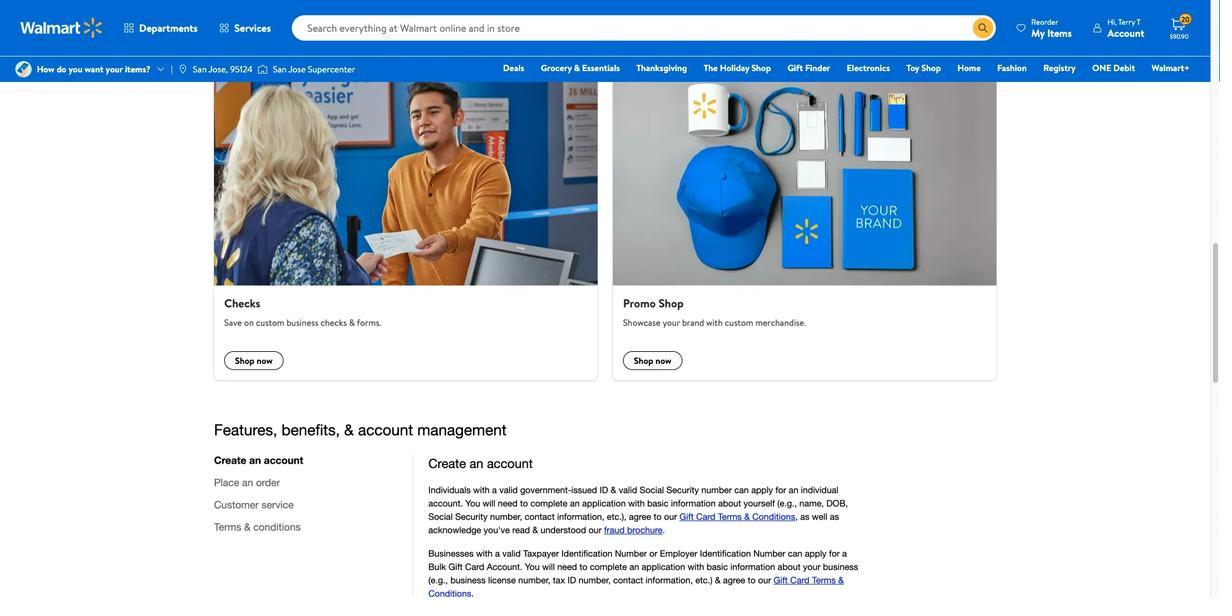 Task type: locate. For each thing, give the bounding box(es) containing it.
 image
[[15, 61, 32, 78], [258, 63, 268, 76], [178, 64, 188, 74]]

shop now down showcase
[[634, 355, 672, 367]]

thanksgiving link
[[631, 61, 693, 75]]

$90.90
[[1170, 32, 1189, 40]]

 image left how
[[15, 61, 32, 78]]

list containing checks
[[207, 70, 1005, 380]]

2 san from the left
[[273, 63, 287, 75]]

debit
[[1114, 62, 1136, 74]]

shop inside the checks list item
[[235, 355, 255, 367]]

0 horizontal spatial shop now
[[235, 355, 273, 367]]

one
[[1093, 62, 1112, 74]]

1 horizontal spatial shop now
[[634, 355, 672, 367]]

Search search field
[[292, 15, 996, 41]]

now down showcase
[[656, 355, 672, 367]]

0 horizontal spatial custom
[[256, 316, 285, 329]]

now down checks
[[257, 355, 273, 367]]

explore more
[[214, 42, 288, 60]]

electronics link
[[841, 61, 896, 75]]

 image for san jose supercenter
[[258, 63, 268, 76]]

1 horizontal spatial &
[[574, 62, 580, 74]]

search icon image
[[978, 23, 989, 33]]

2 custom from the left
[[725, 316, 754, 329]]

2 horizontal spatial  image
[[258, 63, 268, 76]]

reorder
[[1032, 16, 1059, 27]]

now inside promo shop list item
[[656, 355, 672, 367]]

 image right |
[[178, 64, 188, 74]]

list item up electronics
[[739, 0, 1005, 27]]

2 now from the left
[[656, 355, 672, 367]]

0 horizontal spatial  image
[[15, 61, 32, 78]]

want
[[85, 63, 104, 75]]

one debit link
[[1087, 61, 1141, 75]]

san jose, 95124
[[193, 63, 253, 75]]

0 horizontal spatial &
[[349, 316, 355, 329]]

shop now inside the checks list item
[[235, 355, 273, 367]]

fashion link
[[992, 61, 1033, 75]]

shop down on
[[235, 355, 255, 367]]

 image for san jose, 95124
[[178, 64, 188, 74]]

list
[[207, 0, 1005, 27], [207, 70, 1005, 380]]

1 horizontal spatial now
[[656, 355, 672, 367]]

more
[[260, 42, 288, 60]]

jose
[[289, 63, 306, 75]]

the holiday shop
[[704, 62, 771, 74]]

supercenter
[[308, 63, 355, 75]]

shop now down on
[[235, 355, 273, 367]]

your inside promo shop showcase your brand with custom merchandise.
[[663, 316, 680, 329]]

my
[[1032, 26, 1045, 40]]

how do you want your items?
[[37, 63, 151, 75]]

1 vertical spatial list
[[207, 70, 1005, 380]]

san jose supercenter
[[273, 63, 355, 75]]

shop inside toy shop 'link'
[[922, 62, 941, 74]]

account
[[1108, 26, 1145, 40]]

custom right with
[[725, 316, 754, 329]]

1 shop now from the left
[[235, 355, 273, 367]]

shop up the brand
[[659, 296, 684, 311]]

0 vertical spatial your
[[106, 63, 123, 75]]

reorder my items
[[1032, 16, 1072, 40]]

1 san from the left
[[193, 63, 207, 75]]

95124
[[230, 63, 253, 75]]

san left jose
[[273, 63, 287, 75]]

0 horizontal spatial san
[[193, 63, 207, 75]]

1 vertical spatial &
[[349, 316, 355, 329]]

gift
[[788, 62, 803, 74]]

items
[[1048, 26, 1072, 40]]

|
[[171, 63, 173, 75]]

custom inside promo shop showcase your brand with custom merchandise.
[[725, 316, 754, 329]]

deals link
[[498, 61, 530, 75]]

now inside the checks list item
[[257, 355, 273, 367]]

shop now inside promo shop list item
[[634, 355, 672, 367]]

 image down more
[[258, 63, 268, 76]]

departments
[[139, 21, 198, 35]]

on
[[244, 316, 254, 329]]

shop right holiday
[[752, 62, 771, 74]]

& left forms.
[[349, 316, 355, 329]]

1 horizontal spatial  image
[[178, 64, 188, 74]]

fashion
[[998, 62, 1027, 74]]

save
[[224, 316, 242, 329]]

0 horizontal spatial now
[[257, 355, 273, 367]]

explore
[[214, 42, 257, 60]]

0 horizontal spatial your
[[106, 63, 123, 75]]

shop down showcase
[[634, 355, 654, 367]]

your left the brand
[[663, 316, 680, 329]]

your
[[106, 63, 123, 75], [663, 316, 680, 329]]

list item up supercenter
[[207, 0, 473, 27]]

shop now
[[235, 355, 273, 367], [634, 355, 672, 367]]

custom right on
[[256, 316, 285, 329]]

now
[[257, 355, 273, 367], [656, 355, 672, 367]]

1 now from the left
[[257, 355, 273, 367]]

1 horizontal spatial custom
[[725, 316, 754, 329]]

gift finder link
[[782, 61, 836, 75]]

san left 'jose,'
[[193, 63, 207, 75]]

your right want
[[106, 63, 123, 75]]

 image for how do you want your items?
[[15, 61, 32, 78]]

promo shop showcase your brand with custom merchandise.
[[623, 296, 806, 329]]

hi, terry t account
[[1108, 16, 1145, 40]]

list item up essentials
[[473, 0, 739, 27]]

3 list item from the left
[[739, 0, 1005, 27]]

&
[[574, 62, 580, 74], [349, 316, 355, 329]]

hi,
[[1108, 16, 1117, 27]]

1 custom from the left
[[256, 316, 285, 329]]

holiday
[[720, 62, 750, 74]]

grocery
[[541, 62, 572, 74]]

registry link
[[1038, 61, 1082, 75]]

custom
[[256, 316, 285, 329], [725, 316, 754, 329]]

with
[[707, 316, 723, 329]]

the holiday shop link
[[698, 61, 777, 75]]

2 shop now from the left
[[634, 355, 672, 367]]

shop now for shop
[[634, 355, 672, 367]]

san
[[193, 63, 207, 75], [273, 63, 287, 75]]

toy shop link
[[901, 61, 947, 75]]

1 horizontal spatial san
[[273, 63, 287, 75]]

1 vertical spatial your
[[663, 316, 680, 329]]

0 vertical spatial list
[[207, 0, 1005, 27]]

you
[[69, 63, 83, 75]]

home
[[958, 62, 981, 74]]

list item
[[207, 0, 473, 27], [473, 0, 739, 27], [739, 0, 1005, 27]]

checks save on custom business checks & forms.
[[224, 296, 381, 329]]

2 list from the top
[[207, 70, 1005, 380]]

shop right the toy
[[922, 62, 941, 74]]

shop
[[752, 62, 771, 74], [922, 62, 941, 74], [659, 296, 684, 311], [235, 355, 255, 367], [634, 355, 654, 367]]

electronics
[[847, 62, 890, 74]]

showcase
[[623, 316, 661, 329]]

1 horizontal spatial your
[[663, 316, 680, 329]]

services button
[[208, 13, 282, 43]]

& right grocery
[[574, 62, 580, 74]]



Task type: describe. For each thing, give the bounding box(es) containing it.
toy
[[907, 62, 920, 74]]

forms.
[[357, 316, 381, 329]]

terry
[[1119, 16, 1136, 27]]

walmart+ link
[[1147, 61, 1196, 75]]

checks
[[321, 316, 347, 329]]

grocery & essentials
[[541, 62, 620, 74]]

now for save
[[257, 355, 273, 367]]

walmart+
[[1152, 62, 1190, 74]]

san for san jose supercenter
[[273, 63, 287, 75]]

thanksgiving
[[637, 62, 688, 74]]

& inside checks save on custom business checks & forms.
[[349, 316, 355, 329]]

one debit
[[1093, 62, 1136, 74]]

now for shop
[[656, 355, 672, 367]]

grocery & essentials link
[[535, 61, 626, 75]]

san for san jose, 95124
[[193, 63, 207, 75]]

promo shop list item
[[606, 70, 1005, 380]]

1 list item from the left
[[207, 0, 473, 27]]

shop inside promo shop showcase your brand with custom merchandise.
[[659, 296, 684, 311]]

items?
[[125, 63, 151, 75]]

gift finder
[[788, 62, 831, 74]]

checks
[[224, 296, 261, 311]]

home link
[[952, 61, 987, 75]]

promo
[[623, 296, 656, 311]]

t
[[1137, 16, 1141, 27]]

essentials
[[582, 62, 620, 74]]

0 vertical spatial &
[[574, 62, 580, 74]]

2 list item from the left
[[473, 0, 739, 27]]

brand
[[682, 316, 704, 329]]

do
[[57, 63, 67, 75]]

toy shop
[[907, 62, 941, 74]]

walmart image
[[20, 18, 103, 38]]

deals
[[503, 62, 525, 74]]

20
[[1182, 14, 1190, 25]]

registry
[[1044, 62, 1076, 74]]

business
[[287, 316, 319, 329]]

departments button
[[113, 13, 208, 43]]

checks list item
[[207, 70, 606, 380]]

the
[[704, 62, 718, 74]]

finder
[[806, 62, 831, 74]]

shop inside the holiday shop link
[[752, 62, 771, 74]]

services
[[235, 21, 271, 35]]

1 list from the top
[[207, 0, 1005, 27]]

how
[[37, 63, 55, 75]]

custom inside checks save on custom business checks & forms.
[[256, 316, 285, 329]]

shop now for save
[[235, 355, 273, 367]]

jose,
[[209, 63, 228, 75]]

merchandise.
[[756, 316, 806, 329]]

Walmart Site-Wide search field
[[292, 15, 996, 41]]



Task type: vqa. For each thing, say whether or not it's contained in the screenshot.
95829
no



